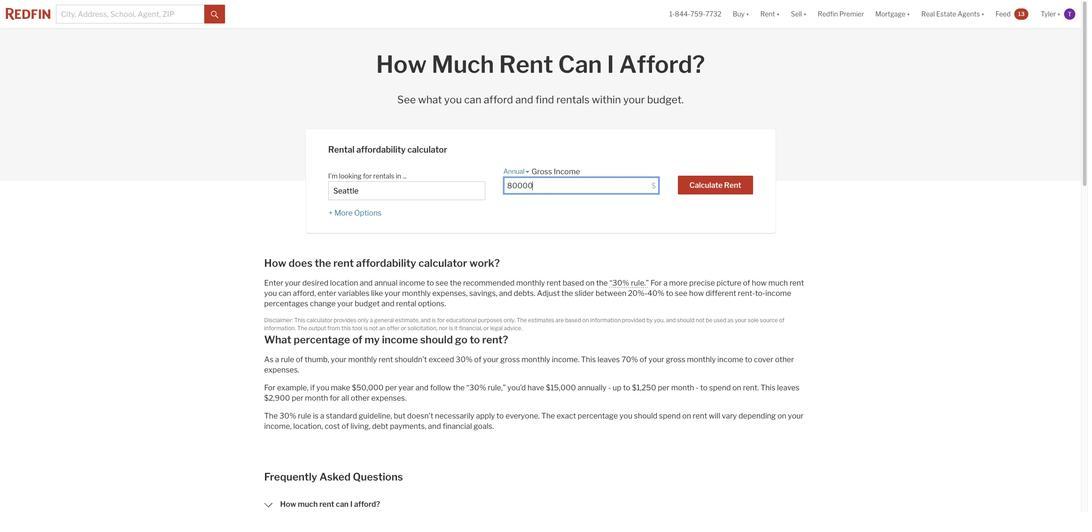 Task type: describe. For each thing, give the bounding box(es) containing it.
the up the advice.
[[517, 317, 527, 324]]

monthly up have in the bottom of the page
[[522, 355, 551, 364]]

your inside the disclaimer: this calculator provides only a general estimate, and is for educational purposes only. the estimates are based on information provided by you, and should not be used as your sole source of information. the output from this tool is not an offer or solicitation, nor is it financial, or legal advice.
[[735, 317, 747, 324]]

should inside the 30% rule is a standard guideline, but doesn't necessarily apply to everyone. the exact percentage you should spend on rent will vary depending on your income, location, cost of living, debt payments, and financial goals.
[[635, 412, 658, 421]]

rent inside dropdown button
[[761, 10, 776, 18]]

rent inside as a rule of thumb, your monthly rent shouldn't exceed 30% of your gross monthly income. this leaves 70% of your gross monthly income to cover other expenses.
[[379, 355, 393, 364]]

savings,
[[470, 289, 498, 298]]

percentage inside the 30% rule is a standard guideline, but doesn't necessarily apply to everyone. the exact percentage you should spend on rent will vary depending on your income, location, cost of living, debt payments, and financial goals.
[[578, 412, 618, 421]]

your down variables
[[338, 299, 353, 308]]

percentages
[[264, 299, 309, 308]]

income inside as a rule of thumb, your monthly rent shouldn't exceed 30% of your gross monthly income. this leaves 70% of your gross monthly income to cover other expenses.
[[718, 355, 744, 364]]

of left the "thumb,"
[[296, 355, 303, 364]]

it
[[455, 325, 458, 332]]

as
[[264, 355, 274, 364]]

$50,000
[[352, 384, 384, 393]]

70%
[[622, 355, 639, 364]]

rent.
[[744, 384, 760, 393]]

for for example,
[[264, 384, 276, 393]]

offer
[[387, 325, 400, 332]]

20%-
[[628, 289, 648, 298]]

much inside for a more precise picture of how much rent you can afford, enter variables like your monthly expenses, savings, and debts. adjust the slider between 20%-40% to see how different rent-to-income percentages change your budget and rental options.
[[769, 279, 789, 288]]

1 horizontal spatial month
[[672, 384, 695, 393]]

rent ▾ button
[[761, 0, 780, 28]]

"30% inside for example, if you make $50,000 per year and follow the "30% rule," you'd have $15,000 annually - up to $1,250 per month - to spend on rent. this leaves $2,900 per month for all other expenses.
[[467, 384, 487, 393]]

0 vertical spatial percentage
[[294, 334, 350, 346]]

1 vertical spatial not
[[369, 325, 378, 332]]

frequently asked questions
[[264, 471, 403, 483]]

goals.
[[474, 422, 494, 431]]

sole
[[748, 317, 759, 324]]

for for a
[[651, 279, 662, 288]]

1 vertical spatial how
[[690, 289, 705, 298]]

rent-
[[738, 289, 756, 298]]

5 ▾ from the left
[[982, 10, 985, 18]]

and inside for example, if you make $50,000 per year and follow the "30% rule," you'd have $15,000 annually - up to $1,250 per month - to spend on rent. this leaves $2,900 per month for all other expenses.
[[416, 384, 429, 393]]

your right the "thumb,"
[[331, 355, 347, 364]]

legal
[[491, 325, 503, 332]]

more
[[335, 209, 353, 218]]

only.
[[504, 317, 516, 324]]

i for afford?
[[607, 50, 615, 79]]

sell ▾ button
[[791, 0, 807, 28]]

go
[[455, 334, 468, 346]]

0 horizontal spatial per
[[292, 394, 304, 403]]

afford?
[[354, 500, 380, 509]]

how much rent can i afford?
[[376, 50, 705, 79]]

annual button
[[503, 167, 525, 176]]

see
[[398, 94, 416, 106]]

and up solicitation,
[[421, 317, 431, 324]]

mortgage ▾
[[876, 10, 911, 18]]

nor
[[439, 325, 448, 332]]

precise
[[690, 279, 716, 288]]

redfin premier
[[818, 10, 865, 18]]

annually
[[578, 384, 607, 393]]

and up like
[[360, 279, 373, 288]]

1-
[[670, 10, 675, 18]]

1 horizontal spatial per
[[385, 384, 397, 393]]

all
[[342, 394, 349, 403]]

is inside the 30% rule is a standard guideline, but doesn't necessarily apply to everyone. the exact percentage you should spend on rent will vary depending on your income, location, cost of living, debt payments, and financial goals.
[[313, 412, 319, 421]]

only
[[358, 317, 369, 324]]

you inside for a more precise picture of how much rent you can afford, enter variables like your monthly expenses, savings, and debts. adjust the slider between 20%-40% to see how different rent-to-income percentages change your budget and rental options.
[[264, 289, 277, 298]]

and right you,
[[667, 317, 676, 324]]

used
[[714, 317, 727, 324]]

income inside for a more precise picture of how much rent you can afford, enter variables like your monthly expenses, savings, and debts. adjust the slider between 20%-40% to see how different rent-to-income percentages change your budget and rental options.
[[766, 289, 792, 298]]

the up the between
[[597, 279, 608, 288]]

0 vertical spatial for
[[363, 172, 372, 180]]

standard
[[326, 412, 357, 421]]

have
[[528, 384, 545, 393]]

your down annual
[[385, 289, 401, 298]]

1 vertical spatial should
[[420, 334, 453, 346]]

mortgage ▾ button
[[870, 0, 916, 28]]

of right 70%
[[640, 355, 647, 364]]

up
[[613, 384, 622, 393]]

1 vertical spatial rentals
[[373, 172, 395, 180]]

1 vertical spatial affordability
[[356, 257, 417, 269]]

rule for a
[[281, 355, 294, 364]]

gross
[[532, 167, 553, 176]]

and down like
[[382, 299, 395, 308]]

844-
[[675, 10, 691, 18]]

income up rental
[[399, 279, 425, 288]]

sell ▾
[[791, 10, 807, 18]]

the left output
[[297, 325, 308, 332]]

on right depending
[[778, 412, 787, 421]]

0 vertical spatial based
[[563, 279, 584, 288]]

on inside for example, if you make $50,000 per year and follow the "30% rule," you'd have $15,000 annually - up to $1,250 per month - to spend on rent. this leaves $2,900 per month for all other expenses.
[[733, 384, 742, 393]]

frequently
[[264, 471, 318, 483]]

real estate agents ▾ button
[[916, 0, 991, 28]]

leaves inside as a rule of thumb, your monthly rent shouldn't exceed 30% of your gross monthly income. this leaves 70% of your gross monthly income to cover other expenses.
[[598, 355, 620, 364]]

the up desired
[[315, 257, 331, 269]]

rent inside the 30% rule is a standard guideline, but doesn't necessarily apply to everyone. the exact percentage you should spend on rent will vary depending on your income, location, cost of living, debt payments, and financial goals.
[[693, 412, 708, 421]]

income.
[[552, 355, 580, 364]]

monthly down be
[[688, 355, 716, 364]]

submit search image
[[211, 11, 219, 18]]

exact
[[557, 412, 576, 421]]

as
[[728, 317, 734, 324]]

afford?
[[620, 50, 705, 79]]

income down offer
[[382, 334, 418, 346]]

rent ▾ button
[[755, 0, 786, 28]]

40%
[[648, 289, 665, 298]]

can for much
[[336, 500, 349, 509]]

Income before taxes text field
[[508, 181, 649, 190]]

this inside for example, if you make $50,000 per year and follow the "30% rule," you'd have $15,000 annually - up to $1,250 per month - to spend on rent. this leaves $2,900 per month for all other expenses.
[[761, 384, 776, 393]]

afford
[[484, 94, 514, 106]]

your right the within
[[624, 94, 645, 106]]

buy ▾ button
[[733, 0, 750, 28]]

rent ▾
[[761, 10, 780, 18]]

2 - from the left
[[696, 384, 699, 393]]

location,
[[294, 422, 323, 431]]

$
[[652, 181, 656, 190]]

i'm looking for rentals in ...
[[328, 172, 408, 180]]

sell
[[791, 10, 803, 18]]

▾ for buy ▾
[[747, 10, 750, 18]]

the inside for example, if you make $50,000 per year and follow the "30% rule," you'd have $15,000 annually - up to $1,250 per month - to spend on rent. this leaves $2,900 per month for all other expenses.
[[453, 384, 465, 393]]

purposes
[[478, 317, 503, 324]]

1 horizontal spatial how
[[752, 279, 767, 288]]

of down financial,
[[475, 355, 482, 364]]

your inside the 30% rule is a standard guideline, but doesn't necessarily apply to everyone. the exact percentage you should spend on rent will vary depending on your income, location, cost of living, debt payments, and financial goals.
[[789, 412, 804, 421]]

2 horizontal spatial per
[[658, 384, 670, 393]]

slider
[[575, 289, 594, 298]]

buy ▾ button
[[728, 0, 755, 28]]

an
[[379, 325, 386, 332]]

different
[[706, 289, 737, 298]]

calculate rent
[[690, 181, 742, 190]]

thumb,
[[305, 355, 330, 364]]

cover
[[754, 355, 774, 364]]

educational
[[446, 317, 477, 324]]

on up slider
[[586, 279, 595, 288]]

provided
[[622, 317, 646, 324]]

to inside the 30% rule is a standard guideline, but doesn't necessarily apply to everyone. the exact percentage you should spend on rent will vary depending on your income, location, cost of living, debt payments, and financial goals.
[[497, 412, 504, 421]]

i'm
[[328, 172, 338, 180]]

estimate,
[[395, 317, 420, 324]]

the left "exact"
[[542, 412, 555, 421]]

general
[[374, 317, 394, 324]]

source
[[761, 317, 778, 324]]

a inside as a rule of thumb, your monthly rent shouldn't exceed 30% of your gross monthly income. this leaves 70% of your gross monthly income to cover other expenses.
[[275, 355, 279, 364]]

guideline,
[[359, 412, 392, 421]]

real estate agents ▾
[[922, 10, 985, 18]]

will
[[709, 412, 721, 421]]

rent inside button
[[725, 181, 742, 190]]

for a more precise picture of how much rent you can afford, enter variables like your monthly expenses, savings, and debts. adjust the slider between 20%-40% to see how different rent-to-income percentages change your budget and rental options.
[[264, 279, 805, 308]]

rule for 30%
[[298, 412, 311, 421]]

of inside the 30% rule is a standard guideline, but doesn't necessarily apply to everyone. the exact percentage you should spend on rent will vary depending on your income, location, cost of living, debt payments, and financial goals.
[[342, 422, 349, 431]]

depending
[[739, 412, 776, 421]]

1 or from the left
[[401, 325, 407, 332]]

a inside the 30% rule is a standard guideline, but doesn't necessarily apply to everyone. the exact percentage you should spend on rent will vary depending on your income, location, cost of living, debt payments, and financial goals.
[[320, 412, 325, 421]]

annual
[[375, 279, 398, 288]]

2 or from the left
[[484, 325, 489, 332]]

payments,
[[390, 422, 427, 431]]

calculate rent button
[[678, 176, 753, 195]]

your up the "afford,"
[[285, 279, 301, 288]]

output
[[309, 325, 326, 332]]

other inside for example, if you make $50,000 per year and follow the "30% rule," you'd have $15,000 annually - up to $1,250 per month - to spend on rent. this leaves $2,900 per month for all other expenses.
[[351, 394, 370, 403]]

on inside the disclaimer: this calculator provides only a general estimate, and is for educational purposes only. the estimates are based on information provided by you, and should not be used as your sole source of information. the output from this tool is not an offer or solicitation, nor is it financial, or legal advice.
[[583, 317, 589, 324]]

debt
[[372, 422, 389, 431]]

+
[[329, 209, 333, 218]]

doesn't
[[407, 412, 434, 421]]

this inside the disclaimer: this calculator provides only a general estimate, and is for educational purposes only. the estimates are based on information provided by you, and should not be used as your sole source of information. the output from this tool is not an offer or solicitation, nor is it financial, or legal advice.
[[294, 317, 306, 324]]

leaves inside for example, if you make $50,000 per year and follow the "30% rule," you'd have $15,000 annually - up to $1,250 per month - to spend on rent. this leaves $2,900 per month for all other expenses.
[[778, 384, 800, 393]]

financial,
[[459, 325, 483, 332]]

necessarily
[[435, 412, 475, 421]]

your right 70%
[[649, 355, 665, 364]]

and left debts.
[[499, 289, 512, 298]]

rule."
[[631, 279, 649, 288]]

adjust
[[537, 289, 560, 298]]



Task type: vqa. For each thing, say whether or not it's contained in the screenshot.
Tyler ▾
yes



Task type: locate. For each thing, give the bounding box(es) containing it.
i for afford?
[[350, 500, 353, 509]]

calculator up "city, neighborhood, or zip code" "search field"
[[408, 145, 448, 155]]

and right year
[[416, 384, 429, 393]]

City, Address, School, Agent, ZIP search field
[[56, 5, 205, 24]]

0 vertical spatial see
[[436, 279, 449, 288]]

and left find
[[516, 94, 534, 106]]

see
[[436, 279, 449, 288], [675, 289, 688, 298]]

for inside for example, if you make $50,000 per year and follow the "30% rule," you'd have $15,000 annually - up to $1,250 per month - to spend on rent. this leaves $2,900 per month for all other expenses.
[[330, 394, 340, 403]]

of down "standard"
[[342, 422, 349, 431]]

0 horizontal spatial -
[[609, 384, 611, 393]]

1 vertical spatial much
[[298, 500, 318, 509]]

▾ for sell ▾
[[804, 10, 807, 18]]

calculator inside the disclaimer: this calculator provides only a general estimate, and is for educational purposes only. the estimates are based on information provided by you, and should not be used as your sole source of information. the output from this tool is not an offer or solicitation, nor is it financial, or legal advice.
[[307, 317, 333, 324]]

1 vertical spatial "30%
[[467, 384, 487, 393]]

1 horizontal spatial much
[[769, 279, 789, 288]]

"30% up the between
[[610, 279, 630, 288]]

2 vertical spatial for
[[330, 394, 340, 403]]

1 vertical spatial leaves
[[778, 384, 800, 393]]

for up 'nor'
[[438, 317, 445, 324]]

can inside for a more precise picture of how much rent you can afford, enter variables like your monthly expenses, savings, and debts. adjust the slider between 20%-40% to see how different rent-to-income percentages change your budget and rental options.
[[279, 289, 291, 298]]

4 ▾ from the left
[[908, 10, 911, 18]]

are
[[556, 317, 564, 324]]

how up enter
[[264, 257, 287, 269]]

expenses. down as
[[264, 366, 300, 375]]

on left will
[[683, 412, 692, 421]]

0 horizontal spatial how
[[690, 289, 705, 298]]

1 vertical spatial see
[[675, 289, 688, 298]]

expenses. inside as a rule of thumb, your monthly rent shouldn't exceed 30% of your gross monthly income. this leaves 70% of your gross monthly income to cover other expenses.
[[264, 366, 300, 375]]

1 vertical spatial percentage
[[578, 412, 618, 421]]

2 vertical spatial can
[[336, 500, 349, 509]]

2 vertical spatial rent
[[725, 181, 742, 190]]

income left cover
[[718, 355, 744, 364]]

on left information
[[583, 317, 589, 324]]

1 gross from the left
[[501, 355, 520, 364]]

your right as on the bottom right
[[735, 317, 747, 324]]

30% up income,
[[280, 412, 296, 421]]

how down frequently
[[280, 500, 297, 509]]

how down precise
[[690, 289, 705, 298]]

rule inside as a rule of thumb, your monthly rent shouldn't exceed 30% of your gross monthly income. this leaves 70% of your gross monthly income to cover other expenses.
[[281, 355, 294, 364]]

by
[[647, 317, 653, 324]]

0 vertical spatial much
[[769, 279, 789, 288]]

0 horizontal spatial "30%
[[467, 384, 487, 393]]

0 horizontal spatial much
[[298, 500, 318, 509]]

and inside the 30% rule is a standard guideline, but doesn't necessarily apply to everyone. the exact percentage you should spend on rent will vary depending on your income, location, cost of living, debt payments, and financial goals.
[[428, 422, 441, 431]]

the up income,
[[264, 412, 278, 421]]

0 vertical spatial how
[[752, 279, 767, 288]]

estate
[[937, 10, 957, 18]]

1-844-759-7732
[[670, 10, 722, 18]]

2 gross from the left
[[666, 355, 686, 364]]

exceed
[[429, 355, 454, 364]]

to
[[427, 279, 434, 288], [666, 289, 674, 298], [470, 334, 480, 346], [746, 355, 753, 364], [624, 384, 631, 393], [701, 384, 708, 393], [497, 412, 504, 421]]

you inside the 30% rule is a standard guideline, but doesn't necessarily apply to everyone. the exact percentage you should spend on rent will vary depending on your income, location, cost of living, debt payments, and financial goals.
[[620, 412, 633, 421]]

of
[[744, 279, 751, 288], [780, 317, 785, 324], [353, 334, 363, 346], [296, 355, 303, 364], [475, 355, 482, 364], [640, 355, 647, 364], [342, 422, 349, 431]]

desired
[[302, 279, 329, 288]]

see up expenses,
[[436, 279, 449, 288]]

0 vertical spatial affordability
[[357, 145, 406, 155]]

a inside the disclaimer: this calculator provides only a general estimate, and is for educational purposes only. the estimates are based on information provided by you, and should not be used as your sole source of information. the output from this tool is not an offer or solicitation, nor is it financial, or legal advice.
[[370, 317, 373, 324]]

how
[[752, 279, 767, 288], [690, 289, 705, 298]]

0 vertical spatial "30%
[[610, 279, 630, 288]]

monthly up rental
[[402, 289, 431, 298]]

for up '$2,900'
[[264, 384, 276, 393]]

the right follow
[[453, 384, 465, 393]]

2 horizontal spatial should
[[677, 317, 695, 324]]

financial
[[443, 422, 472, 431]]

or down "purposes"
[[484, 325, 489, 332]]

▾ right the tyler
[[1058, 10, 1061, 18]]

income,
[[264, 422, 292, 431]]

you right the if at the left of the page
[[317, 384, 330, 393]]

2 ▾ from the left
[[777, 10, 780, 18]]

per down example,
[[292, 394, 304, 403]]

rent inside for a more precise picture of how much rent you can afford, enter variables like your monthly expenses, savings, and debts. adjust the slider between 20%-40% to see how different rent-to-income percentages change your budget and rental options.
[[790, 279, 805, 288]]

apply
[[476, 412, 495, 421]]

affordability up i'm looking for rentals in ... at the top left of the page
[[357, 145, 406, 155]]

how up to-
[[752, 279, 767, 288]]

0 vertical spatial should
[[677, 317, 695, 324]]

looking
[[339, 172, 362, 180]]

variables
[[338, 289, 370, 298]]

gross down rent?
[[501, 355, 520, 364]]

1 ▾ from the left
[[747, 10, 750, 18]]

this
[[342, 325, 351, 332]]

▾ left the sell
[[777, 10, 780, 18]]

0 horizontal spatial for
[[264, 384, 276, 393]]

is up solicitation,
[[432, 317, 436, 324]]

see inside for a more precise picture of how much rent you can afford, enter variables like your monthly expenses, savings, and debts. adjust the slider between 20%-40% to see how different rent-to-income percentages change your budget and rental options.
[[675, 289, 688, 298]]

per right $1,250
[[658, 384, 670, 393]]

can up percentages
[[279, 289, 291, 298]]

buy
[[733, 10, 745, 18]]

should down $1,250
[[635, 412, 658, 421]]

user photo image
[[1065, 8, 1076, 20]]

you right what
[[445, 94, 462, 106]]

this inside as a rule of thumb, your monthly rent shouldn't exceed 30% of your gross monthly income. this leaves 70% of your gross monthly income to cover other expenses.
[[581, 355, 596, 364]]

does
[[289, 257, 313, 269]]

0 vertical spatial spend
[[710, 384, 731, 393]]

rule inside the 30% rule is a standard guideline, but doesn't necessarily apply to everyone. the exact percentage you should spend on rent will vary depending on your income, location, cost of living, debt payments, and financial goals.
[[298, 412, 311, 421]]

advice.
[[504, 325, 523, 332]]

0 horizontal spatial expenses.
[[264, 366, 300, 375]]

▾ for tyler ▾
[[1058, 10, 1061, 18]]

calculator up output
[[307, 317, 333, 324]]

recommended
[[463, 279, 515, 288]]

from
[[328, 325, 340, 332]]

your down rent?
[[483, 355, 499, 364]]

solicitation,
[[408, 325, 438, 332]]

spend left will
[[660, 412, 681, 421]]

of inside for a more precise picture of how much rent you can afford, enter variables like your monthly expenses, savings, and debts. adjust the slider between 20%-40% to see how different rent-to-income percentages change your budget and rental options.
[[744, 279, 751, 288]]

1 - from the left
[[609, 384, 611, 393]]

0 vertical spatial rule
[[281, 355, 294, 364]]

rule up location,
[[298, 412, 311, 421]]

based
[[563, 279, 584, 288], [566, 317, 582, 324]]

1 horizontal spatial rent
[[725, 181, 742, 190]]

should down 'nor'
[[420, 334, 453, 346]]

monthly down the my
[[348, 355, 377, 364]]

much
[[769, 279, 789, 288], [298, 500, 318, 509]]

information
[[591, 317, 621, 324]]

other down $50,000
[[351, 394, 370, 403]]

monthly inside for a more precise picture of how much rent you can afford, enter variables like your monthly expenses, savings, and debts. adjust the slider between 20%-40% to see how different rent-to-income percentages change your budget and rental options.
[[402, 289, 431, 298]]

month right $1,250
[[672, 384, 695, 393]]

for inside for example, if you make $50,000 per year and follow the "30% rule," you'd have $15,000 annually - up to $1,250 per month - to spend on rent. this leaves $2,900 per month for all other expenses.
[[264, 384, 276, 393]]

you down enter
[[264, 289, 277, 298]]

gross right 70%
[[666, 355, 686, 364]]

1 horizontal spatial spend
[[710, 384, 731, 393]]

the inside for a more precise picture of how much rent you can afford, enter variables like your monthly expenses, savings, and debts. adjust the slider between 20%-40% to see how different rent-to-income percentages change your budget and rental options.
[[562, 289, 574, 298]]

"30%
[[610, 279, 630, 288], [467, 384, 487, 393]]

0 vertical spatial other
[[776, 355, 795, 364]]

the
[[517, 317, 527, 324], [297, 325, 308, 332], [264, 412, 278, 421], [542, 412, 555, 421]]

is
[[432, 317, 436, 324], [364, 325, 368, 332], [449, 325, 453, 332], [313, 412, 319, 421]]

0 horizontal spatial not
[[369, 325, 378, 332]]

0 vertical spatial how
[[376, 50, 427, 79]]

▾ for rent ▾
[[777, 10, 780, 18]]

rent
[[334, 257, 354, 269], [547, 279, 562, 288], [790, 279, 805, 288], [379, 355, 393, 364], [693, 412, 708, 421], [320, 500, 335, 509]]

my
[[365, 334, 380, 346]]

0 horizontal spatial rent
[[499, 50, 554, 79]]

1 horizontal spatial not
[[696, 317, 705, 324]]

can for what
[[464, 94, 482, 106]]

0 vertical spatial month
[[672, 384, 695, 393]]

premier
[[840, 10, 865, 18]]

1 vertical spatial month
[[305, 394, 328, 403]]

1 horizontal spatial rule
[[298, 412, 311, 421]]

+ more options
[[329, 209, 382, 218]]

1 vertical spatial expenses.
[[372, 394, 407, 403]]

1 horizontal spatial -
[[696, 384, 699, 393]]

2 vertical spatial how
[[280, 500, 297, 509]]

year
[[399, 384, 414, 393]]

0 horizontal spatial gross
[[501, 355, 520, 364]]

-
[[609, 384, 611, 393], [696, 384, 699, 393]]

is down only
[[364, 325, 368, 332]]

calculator for affordability
[[408, 145, 448, 155]]

0 horizontal spatial for
[[330, 394, 340, 403]]

$2,900
[[264, 394, 290, 403]]

0 vertical spatial not
[[696, 317, 705, 324]]

rental
[[328, 145, 355, 155]]

a right as
[[275, 355, 279, 364]]

0 horizontal spatial or
[[401, 325, 407, 332]]

a left 'more'
[[664, 279, 668, 288]]

City, neighborhood, or zip code search field
[[328, 181, 486, 200]]

not left an
[[369, 325, 378, 332]]

for example, if you make $50,000 per year and follow the "30% rule," you'd have $15,000 annually - up to $1,250 per month - to spend on rent. this leaves $2,900 per month for all other expenses.
[[264, 384, 800, 403]]

30% inside as a rule of thumb, your monthly rent shouldn't exceed 30% of your gross monthly income. this leaves 70% of your gross monthly income to cover other expenses.
[[456, 355, 473, 364]]

you
[[445, 94, 462, 106], [264, 289, 277, 298], [317, 384, 330, 393], [620, 412, 633, 421]]

more
[[670, 279, 688, 288]]

annual
[[504, 167, 525, 175]]

based inside the disclaimer: this calculator provides only a general estimate, and is for educational purposes only. the estimates are based on information provided by you, and should not be used as your sole source of information. the output from this tool is not an offer or solicitation, nor is it financial, or legal advice.
[[566, 317, 582, 324]]

the up expenses,
[[450, 279, 462, 288]]

rentals left in
[[373, 172, 395, 180]]

+ more options button
[[328, 209, 382, 218]]

759-
[[691, 10, 706, 18]]

living,
[[351, 422, 371, 431]]

rentals
[[557, 94, 590, 106], [373, 172, 395, 180]]

2 horizontal spatial this
[[761, 384, 776, 393]]

how up see
[[376, 50, 427, 79]]

1 vertical spatial for
[[264, 384, 276, 393]]

real estate agents ▾ link
[[922, 0, 985, 28]]

tool
[[352, 325, 363, 332]]

▾
[[747, 10, 750, 18], [777, 10, 780, 18], [804, 10, 807, 18], [908, 10, 911, 18], [982, 10, 985, 18], [1058, 10, 1061, 18]]

3 ▾ from the left
[[804, 10, 807, 18]]

i
[[607, 50, 615, 79], [350, 500, 353, 509]]

of right source
[[780, 317, 785, 324]]

what
[[418, 94, 442, 106]]

to-
[[756, 289, 766, 298]]

1 horizontal spatial percentage
[[578, 412, 618, 421]]

a inside for a more precise picture of how much rent you can afford, enter variables like your monthly expenses, savings, and debts. adjust the slider between 20%-40% to see how different rent-to-income percentages change your budget and rental options.
[[664, 279, 668, 288]]

rent up see what you can afford and find rentals within your budget.
[[499, 50, 554, 79]]

see down 'more'
[[675, 289, 688, 298]]

0 horizontal spatial 30%
[[280, 412, 296, 421]]

0 horizontal spatial see
[[436, 279, 449, 288]]

1 horizontal spatial this
[[581, 355, 596, 364]]

"30% left rule,"
[[467, 384, 487, 393]]

spend inside for example, if you make $50,000 per year and follow the "30% rule," you'd have $15,000 annually - up to $1,250 per month - to spend on rent. this leaves $2,900 per month for all other expenses.
[[710, 384, 731, 393]]

1 horizontal spatial gross
[[666, 355, 686, 364]]

location
[[330, 279, 358, 288]]

i right can
[[607, 50, 615, 79]]

1 horizontal spatial 30%
[[456, 355, 473, 364]]

calculator for this
[[307, 317, 333, 324]]

spend
[[710, 384, 731, 393], [660, 412, 681, 421]]

▾ right mortgage
[[908, 10, 911, 18]]

this right rent.
[[761, 384, 776, 393]]

1 horizontal spatial expenses.
[[372, 394, 407, 403]]

expenses,
[[433, 289, 468, 298]]

0 horizontal spatial other
[[351, 394, 370, 403]]

0 horizontal spatial this
[[294, 317, 306, 324]]

0 vertical spatial i
[[607, 50, 615, 79]]

▾ right buy
[[747, 10, 750, 18]]

much up source
[[769, 279, 789, 288]]

1 vertical spatial spend
[[660, 412, 681, 421]]

0 vertical spatial can
[[464, 94, 482, 106]]

to inside for a more precise picture of how much rent you can afford, enter variables like your monthly expenses, savings, and debts. adjust the slider between 20%-40% to see how different rent-to-income percentages change your budget and rental options.
[[666, 289, 674, 298]]

not left be
[[696, 317, 705, 324]]

based up slider
[[563, 279, 584, 288]]

percentage down output
[[294, 334, 350, 346]]

rent right calculate
[[725, 181, 742, 190]]

redfin
[[818, 10, 839, 18]]

0 vertical spatial for
[[651, 279, 662, 288]]

0 vertical spatial expenses.
[[264, 366, 300, 375]]

monthly up debts.
[[517, 279, 545, 288]]

spend inside the 30% rule is a standard guideline, but doesn't necessarily apply to everyone. the exact percentage you should spend on rent will vary depending on your income, location, cost of living, debt payments, and financial goals.
[[660, 412, 681, 421]]

can left afford?
[[336, 500, 349, 509]]

1 horizontal spatial can
[[336, 500, 349, 509]]

for inside for a more precise picture of how much rent you can afford, enter variables like your monthly expenses, savings, and debts. adjust the slider between 20%-40% to see how different rent-to-income percentages change your budget and rental options.
[[651, 279, 662, 288]]

1 vertical spatial rent
[[499, 50, 554, 79]]

1 vertical spatial based
[[566, 317, 582, 324]]

1-844-759-7732 link
[[670, 10, 722, 18]]

0 vertical spatial calculator
[[408, 145, 448, 155]]

questions
[[353, 471, 403, 483]]

▾ right agents
[[982, 10, 985, 18]]

0 horizontal spatial month
[[305, 394, 328, 403]]

1 horizontal spatial rentals
[[557, 94, 590, 106]]

rentals right find
[[557, 94, 590, 106]]

income
[[554, 167, 581, 176]]

1 horizontal spatial other
[[776, 355, 795, 364]]

of down tool
[[353, 334, 363, 346]]

1 vertical spatial this
[[581, 355, 596, 364]]

much down frequently
[[298, 500, 318, 509]]

agents
[[958, 10, 981, 18]]

1 horizontal spatial leaves
[[778, 384, 800, 393]]

1 horizontal spatial should
[[635, 412, 658, 421]]

per left year
[[385, 384, 397, 393]]

redfin premier button
[[813, 0, 870, 28]]

calculator up enter your desired location and annual income to see the recommended monthly rent based on the "30% rule."
[[419, 257, 468, 269]]

month down the if at the left of the page
[[305, 394, 328, 403]]

0 horizontal spatial can
[[279, 289, 291, 298]]

1 horizontal spatial or
[[484, 325, 489, 332]]

▾ right the sell
[[804, 10, 807, 18]]

1 vertical spatial how
[[264, 257, 287, 269]]

0 horizontal spatial rule
[[281, 355, 294, 364]]

within
[[592, 94, 622, 106]]

7732
[[706, 10, 722, 18]]

other inside as a rule of thumb, your monthly rent shouldn't exceed 30% of your gross monthly income. this leaves 70% of your gross monthly income to cover other expenses.
[[776, 355, 795, 364]]

is left it
[[449, 325, 453, 332]]

0 horizontal spatial percentage
[[294, 334, 350, 346]]

2 horizontal spatial for
[[438, 317, 445, 324]]

1 horizontal spatial for
[[651, 279, 662, 288]]

enter
[[264, 279, 284, 288]]

0 vertical spatial 30%
[[456, 355, 473, 364]]

1 vertical spatial other
[[351, 394, 370, 403]]

how for how much rent can i afford?
[[280, 500, 297, 509]]

should
[[677, 317, 695, 324], [420, 334, 453, 346], [635, 412, 658, 421]]

1 vertical spatial i
[[350, 500, 353, 509]]

afford,
[[293, 289, 316, 298]]

you,
[[654, 317, 665, 324]]

can left afford at the top left of the page
[[464, 94, 482, 106]]

can
[[559, 50, 602, 79]]

0 vertical spatial leaves
[[598, 355, 620, 364]]

0 horizontal spatial leaves
[[598, 355, 620, 364]]

enter
[[318, 289, 337, 298]]

you'd
[[508, 384, 526, 393]]

2 vertical spatial should
[[635, 412, 658, 421]]

i left afford?
[[350, 500, 353, 509]]

2 horizontal spatial rent
[[761, 10, 776, 18]]

for inside the disclaimer: this calculator provides only a general estimate, and is for educational purposes only. the estimates are based on information provided by you, and should not be used as your sole source of information. the output from this tool is not an offer or solicitation, nor is it financial, or legal advice.
[[438, 317, 445, 324]]

1 vertical spatial for
[[438, 317, 445, 324]]

if
[[310, 384, 315, 393]]

30% inside the 30% rule is a standard guideline, but doesn't necessarily apply to everyone. the exact percentage you should spend on rent will vary depending on your income, location, cost of living, debt payments, and financial goals.
[[280, 412, 296, 421]]

you down up on the right bottom
[[620, 412, 633, 421]]

how does the rent affordability calculator work?
[[264, 257, 500, 269]]

or down estimate,
[[401, 325, 407, 332]]

1 vertical spatial calculator
[[419, 257, 468, 269]]

expenses. inside for example, if you make $50,000 per year and follow the "30% rule," you'd have $15,000 annually - up to $1,250 per month - to spend on rent. this leaves $2,900 per month for all other expenses.
[[372, 394, 407, 403]]

on
[[586, 279, 595, 288], [583, 317, 589, 324], [733, 384, 742, 393], [683, 412, 692, 421], [778, 412, 787, 421]]

0 horizontal spatial rentals
[[373, 172, 395, 180]]

other
[[776, 355, 795, 364], [351, 394, 370, 403]]

what
[[264, 334, 292, 346]]

how for how does the rent affordability calculator work?
[[264, 257, 287, 269]]

is up location,
[[313, 412, 319, 421]]

budget.
[[648, 94, 684, 106]]

6 ▾ from the left
[[1058, 10, 1061, 18]]

1 horizontal spatial see
[[675, 289, 688, 298]]

provides
[[334, 317, 357, 324]]

you inside for example, if you make $50,000 per year and follow the "30% rule," you'd have $15,000 annually - up to $1,250 per month - to spend on rent. this leaves $2,900 per month for all other expenses.
[[317, 384, 330, 393]]

1 vertical spatial 30%
[[280, 412, 296, 421]]

how for how much rent can i afford?
[[376, 50, 427, 79]]

leaves right rent.
[[778, 384, 800, 393]]

0 vertical spatial this
[[294, 317, 306, 324]]

0 horizontal spatial should
[[420, 334, 453, 346]]

in
[[396, 172, 402, 180]]

a up location,
[[320, 412, 325, 421]]

and down doesn't
[[428, 422, 441, 431]]

2 horizontal spatial can
[[464, 94, 482, 106]]

should inside the disclaimer: this calculator provides only a general estimate, and is for educational purposes only. the estimates are based on information provided by you, and should not be used as your sole source of information. the output from this tool is not an offer or solicitation, nor is it financial, or legal advice.
[[677, 317, 695, 324]]

what percentage of my income should go to rent?
[[264, 334, 509, 346]]

of inside the disclaimer: this calculator provides only a general estimate, and is for educational purposes only. the estimates are based on information provided by you, and should not be used as your sole source of information. the output from this tool is not an offer or solicitation, nor is it financial, or legal advice.
[[780, 317, 785, 324]]

▾ for mortgage ▾
[[908, 10, 911, 18]]

to inside as a rule of thumb, your monthly rent shouldn't exceed 30% of your gross monthly income. this leaves 70% of your gross monthly income to cover other expenses.
[[746, 355, 753, 364]]

budget
[[355, 299, 380, 308]]

picture
[[717, 279, 742, 288]]

this right disclaimer:
[[294, 317, 306, 324]]



